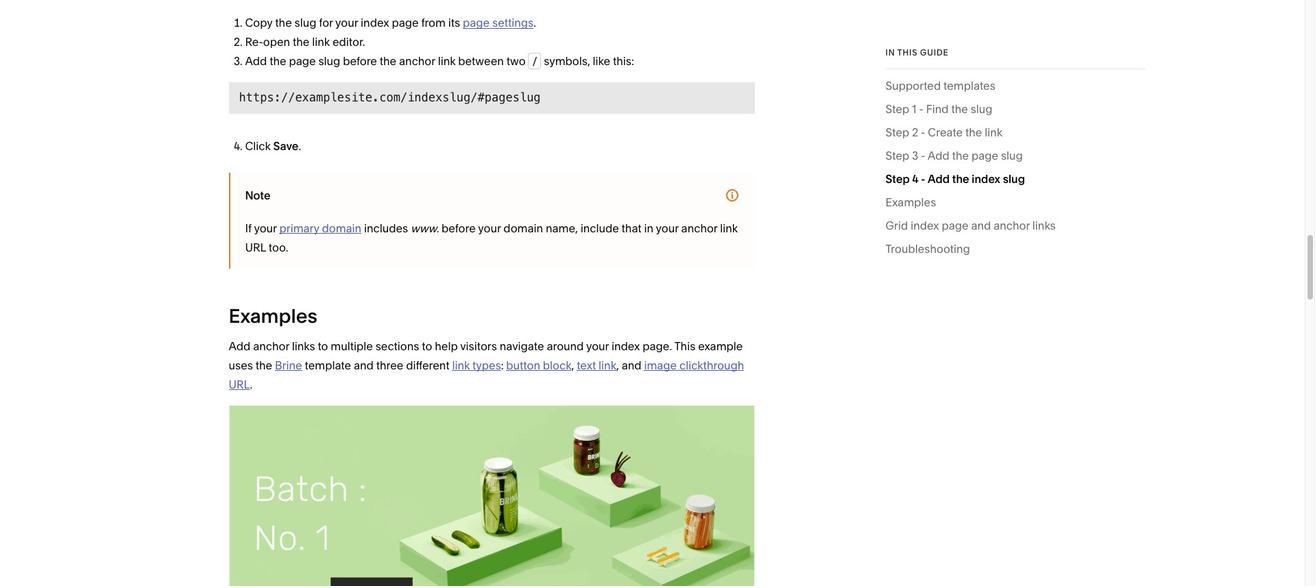 Task type: vqa. For each thing, say whether or not it's contained in the screenshot.
bottommost style
no



Task type: locate. For each thing, give the bounding box(es) containing it.
links
[[1032, 219, 1056, 232], [292, 339, 315, 353]]

step left 3
[[886, 149, 909, 162]]

your
[[335, 16, 358, 30], [254, 221, 277, 235], [478, 221, 501, 235], [656, 221, 679, 235], [586, 339, 609, 353]]

slug down step 3 - add the page slug link
[[1003, 172, 1025, 186]]

url down uses
[[229, 378, 250, 391]]

sections
[[376, 339, 419, 353]]

slug down templates
[[971, 102, 993, 116]]

index left page.
[[612, 339, 640, 353]]

0 vertical spatial .
[[534, 16, 536, 30]]

step 4 - add the index slug link
[[886, 169, 1025, 193]]

editor.
[[332, 35, 365, 49]]

the up step 4 - add the index slug
[[952, 149, 969, 162]]

- right 3
[[921, 149, 925, 162]]

settings
[[492, 16, 534, 30]]

for
[[319, 16, 333, 30]]

url
[[245, 241, 266, 254], [229, 378, 250, 391]]

.
[[534, 16, 536, 30], [299, 139, 301, 153], [250, 378, 252, 391]]

0 horizontal spatial examples
[[229, 304, 317, 328]]

step for step 1 - find the slug
[[886, 102, 909, 116]]

url inside before your domain name, include that in your anchor link url too.
[[245, 241, 266, 254]]

3
[[912, 149, 918, 162]]

step inside step 3 - add the page slug link
[[886, 149, 909, 162]]

clickthrough
[[679, 359, 744, 372]]

. inside copy the slug for your index page from its page settings . re-open the link editor. add the page slug before the anchor link between two / symbols, like this:
[[534, 16, 536, 30]]

2 horizontal spatial .
[[534, 16, 536, 30]]

if your primary domain includes www.
[[245, 221, 439, 235]]

2 domain from the left
[[504, 221, 543, 235]]

grid
[[886, 219, 908, 232]]

1 vertical spatial links
[[292, 339, 315, 353]]

domain
[[322, 221, 361, 235], [504, 221, 543, 235]]

,
[[571, 359, 574, 372], [616, 359, 619, 372]]

0 horizontal spatial to
[[318, 339, 328, 353]]

0 vertical spatial url
[[245, 241, 266, 254]]

1 vertical spatial before
[[442, 221, 476, 235]]

- right 1 on the top of page
[[919, 102, 923, 116]]

step left the 2 on the top right of page
[[886, 125, 909, 139]]

1 vertical spatial url
[[229, 378, 250, 391]]

1 horizontal spatial domain
[[504, 221, 543, 235]]

image clickthrough url link
[[229, 359, 744, 391]]

- right the 2 on the top right of page
[[921, 125, 925, 139]]

2 to from the left
[[422, 339, 432, 353]]

this:
[[613, 54, 634, 68]]

in this guide
[[886, 47, 949, 58]]

0 horizontal spatial before
[[343, 54, 377, 68]]

before right www.
[[442, 221, 476, 235]]

2 vertical spatial .
[[250, 378, 252, 391]]

step left 1 on the top of page
[[886, 102, 909, 116]]

add
[[245, 54, 267, 68], [928, 149, 950, 162], [928, 172, 950, 186], [229, 339, 250, 353]]

before inside before your domain name, include that in your anchor link url too.
[[442, 221, 476, 235]]

the right uses
[[256, 359, 272, 372]]

1 horizontal spatial ,
[[616, 359, 619, 372]]

- for 2
[[921, 125, 925, 139]]

index down step 3 - add the page slug link
[[972, 172, 1000, 186]]

domain right primary at the left top of the page
[[322, 221, 361, 235]]

to
[[318, 339, 328, 353], [422, 339, 432, 353]]

your up text link 'link'
[[586, 339, 609, 353]]

supported templates
[[886, 79, 995, 93]]

primary domain link
[[279, 221, 361, 235]]

link
[[312, 35, 330, 49], [438, 54, 456, 68], [985, 125, 1003, 139], [720, 221, 738, 235], [452, 359, 470, 372], [599, 359, 616, 372]]

button
[[506, 359, 540, 372]]

page up troubleshooting
[[942, 219, 969, 232]]

slug up step 4 - add the index slug
[[1001, 149, 1023, 162]]

the down step 3 - add the page slug link
[[952, 172, 969, 186]]

. up "/"
[[534, 16, 536, 30]]

uses
[[229, 359, 253, 372]]

step inside step 4 - add the index slug link
[[886, 172, 910, 186]]

the
[[275, 16, 292, 30], [293, 35, 309, 49], [270, 54, 286, 68], [380, 54, 396, 68], [951, 102, 968, 116], [965, 125, 982, 139], [952, 149, 969, 162], [952, 172, 969, 186], [256, 359, 272, 372]]

step for step 2 - create the link
[[886, 125, 909, 139]]

step for step 4 - add the index slug
[[886, 172, 910, 186]]

step inside step 2 - create the link link
[[886, 125, 909, 139]]

examples down 4
[[886, 195, 936, 209]]

0 horizontal spatial and
[[354, 359, 374, 372]]

too.
[[269, 241, 288, 254]]

your up editor.
[[335, 16, 358, 30]]

step 1 - find the slug
[[886, 102, 993, 116]]

3 step from the top
[[886, 149, 909, 162]]

examples up 'brine' link
[[229, 304, 317, 328]]

. right click
[[299, 139, 301, 153]]

your right www.
[[478, 221, 501, 235]]

slug left for
[[295, 16, 316, 30]]

links inside add anchor links to multiple sections to help visitors navigate around your index page. this example uses the
[[292, 339, 315, 353]]

includes
[[364, 221, 408, 235]]

, right text
[[616, 359, 619, 372]]

page.
[[643, 339, 672, 353]]

your right if
[[254, 221, 277, 235]]

include
[[581, 221, 619, 235]]

between
[[458, 54, 504, 68]]

/
[[532, 54, 537, 68]]

name,
[[546, 221, 578, 235]]

index up editor.
[[361, 16, 389, 30]]

1 horizontal spatial .
[[299, 139, 301, 153]]

and down the multiple
[[354, 359, 374, 372]]

and down step 4 - add the index slug link
[[971, 219, 991, 232]]

that
[[622, 221, 642, 235]]

1 horizontal spatial before
[[442, 221, 476, 235]]

to up template on the left of page
[[318, 339, 328, 353]]

step 1 - find the slug link
[[886, 99, 993, 123]]

1 horizontal spatial to
[[422, 339, 432, 353]]

0 horizontal spatial .
[[250, 378, 252, 391]]

0 horizontal spatial links
[[292, 339, 315, 353]]

different
[[406, 359, 449, 372]]

1 vertical spatial .
[[299, 139, 301, 153]]

examples
[[886, 195, 936, 209], [229, 304, 317, 328]]

anchor
[[399, 54, 435, 68], [994, 219, 1030, 232], [681, 221, 717, 235], [253, 339, 289, 353]]

4
[[912, 172, 918, 186]]

url down if
[[245, 241, 266, 254]]

slug
[[295, 16, 316, 30], [318, 54, 340, 68], [971, 102, 993, 116], [1001, 149, 1023, 162], [1003, 172, 1025, 186]]

button block link
[[506, 359, 571, 372]]

add up uses
[[229, 339, 250, 353]]

multiple
[[331, 339, 373, 353]]

www.
[[411, 221, 439, 235]]

navigate
[[500, 339, 544, 353]]

domain inside before your domain name, include that in your anchor link url too.
[[504, 221, 543, 235]]

and left image
[[622, 359, 641, 372]]

types
[[472, 359, 501, 372]]

before down editor.
[[343, 54, 377, 68]]

1 horizontal spatial examples
[[886, 195, 936, 209]]

add down the re-
[[245, 54, 267, 68]]

0 horizontal spatial domain
[[322, 221, 361, 235]]

and
[[971, 219, 991, 232], [354, 359, 374, 372], [622, 359, 641, 372]]

https://examplesite.com/indexslug/#pageslug
[[239, 91, 541, 104]]

, left text
[[571, 359, 574, 372]]

0 vertical spatial before
[[343, 54, 377, 68]]

find
[[926, 102, 949, 116]]

brine link
[[275, 359, 302, 372]]

three
[[376, 359, 403, 372]]

- right 4
[[921, 172, 925, 186]]

2 step from the top
[[886, 125, 909, 139]]

symbols,
[[544, 54, 590, 68]]

. down uses
[[250, 378, 252, 391]]

slug inside step 4 - add the index slug link
[[1003, 172, 1025, 186]]

step
[[886, 102, 909, 116], [886, 125, 909, 139], [886, 149, 909, 162], [886, 172, 910, 186]]

examples of anchor links in the brine template using a button block, a text link, and an image clickthrough url. image
[[229, 405, 755, 586]]

0 horizontal spatial ,
[[571, 359, 574, 372]]

4 step from the top
[[886, 172, 910, 186]]

step 3 - add the page slug link
[[886, 146, 1023, 169]]

2 horizontal spatial and
[[971, 219, 991, 232]]

-
[[919, 102, 923, 116], [921, 125, 925, 139], [921, 149, 925, 162], [921, 172, 925, 186]]

1 step from the top
[[886, 102, 909, 116]]

step inside step 1 - find the slug link
[[886, 102, 909, 116]]

create
[[928, 125, 963, 139]]

step left 4
[[886, 172, 910, 186]]

step 3 - add the page slug
[[886, 149, 1023, 162]]

two
[[506, 54, 526, 68]]

1 horizontal spatial links
[[1032, 219, 1056, 232]]

0 vertical spatial links
[[1032, 219, 1056, 232]]

page right its
[[463, 16, 490, 30]]

to up different
[[422, 339, 432, 353]]

page
[[392, 16, 419, 30], [463, 16, 490, 30], [289, 54, 316, 68], [972, 149, 998, 162], [942, 219, 969, 232]]

primary
[[279, 221, 319, 235]]

domain left name,
[[504, 221, 543, 235]]

example
[[698, 339, 743, 353]]

save
[[273, 139, 299, 153]]



Task type: describe. For each thing, give the bounding box(es) containing it.
brine
[[275, 359, 302, 372]]

the up open
[[275, 16, 292, 30]]

guide
[[920, 47, 949, 58]]

troubleshooting
[[886, 242, 970, 256]]

grid index page and anchor links
[[886, 219, 1056, 232]]

before your domain name, include that in your anchor link url too.
[[245, 221, 738, 254]]

page settings link
[[463, 16, 534, 30]]

add inside copy the slug for your index page from its page settings . re-open the link editor. add the page slug before the anchor link between two / symbols, like this:
[[245, 54, 267, 68]]

its
[[448, 16, 460, 30]]

1 vertical spatial examples
[[229, 304, 317, 328]]

examples link
[[886, 193, 936, 216]]

page up step 4 - add the index slug
[[972, 149, 998, 162]]

link inside before your domain name, include that in your anchor link url too.
[[720, 221, 738, 235]]

the inside add anchor links to multiple sections to help visitors navigate around your index page. this example uses the
[[256, 359, 272, 372]]

text link link
[[577, 359, 616, 372]]

index up troubleshooting
[[911, 219, 939, 232]]

this
[[897, 47, 918, 58]]

help
[[435, 339, 458, 353]]

before inside copy the slug for your index page from its page settings . re-open the link editor. add the page slug before the anchor link between two / symbols, like this:
[[343, 54, 377, 68]]

slug inside step 3 - add the page slug link
[[1001, 149, 1023, 162]]

re-
[[245, 35, 263, 49]]

copy the slug for your index page from its page settings . re-open the link editor. add the page slug before the anchor link between two / symbols, like this:
[[245, 16, 634, 68]]

image clickthrough url
[[229, 359, 744, 391]]

grid index page and anchor links link
[[886, 216, 1056, 239]]

add inside add anchor links to multiple sections to help visitors navigate around your index page. this example uses the
[[229, 339, 250, 353]]

your inside copy the slug for your index page from its page settings . re-open the link editor. add the page slug before the anchor link between two / symbols, like this:
[[335, 16, 358, 30]]

visitors
[[460, 339, 497, 353]]

note
[[245, 189, 270, 203]]

- for 4
[[921, 172, 925, 186]]

- for 1
[[919, 102, 923, 116]]

supported templates link
[[886, 76, 995, 99]]

the right open
[[293, 35, 309, 49]]

the right create
[[965, 125, 982, 139]]

anchor inside add anchor links to multiple sections to help visitors navigate around your index page. this example uses the
[[253, 339, 289, 353]]

- for 3
[[921, 149, 925, 162]]

like
[[593, 54, 610, 68]]

the up https://examplesite.com/indexslug/#pageslug
[[380, 54, 396, 68]]

in
[[644, 221, 653, 235]]

1 to from the left
[[318, 339, 328, 353]]

0 vertical spatial examples
[[886, 195, 936, 209]]

step 2 - create the link
[[886, 125, 1003, 139]]

around
[[547, 339, 584, 353]]

supported
[[886, 79, 941, 93]]

add anchor links to multiple sections to help visitors navigate around your index page. this example uses the
[[229, 339, 743, 372]]

open
[[263, 35, 290, 49]]

link types link
[[452, 359, 501, 372]]

1
[[912, 102, 916, 116]]

1 horizontal spatial and
[[622, 359, 641, 372]]

image
[[644, 359, 677, 372]]

anchor inside copy the slug for your index page from its page settings . re-open the link editor. add the page slug before the anchor link between two / symbols, like this:
[[399, 54, 435, 68]]

step for step 3 - add the page slug
[[886, 149, 909, 162]]

from
[[421, 16, 446, 30]]

your inside add anchor links to multiple sections to help visitors navigate around your index page. this example uses the
[[586, 339, 609, 353]]

page left from at the top of page
[[392, 16, 419, 30]]

add right 4
[[928, 172, 950, 186]]

2
[[912, 125, 918, 139]]

add down step 2 - create the link link
[[928, 149, 950, 162]]

the right find
[[951, 102, 968, 116]]

step 4 - add the index slug
[[886, 172, 1025, 186]]

the down open
[[270, 54, 286, 68]]

1 domain from the left
[[322, 221, 361, 235]]

if
[[245, 221, 252, 235]]

url inside the image clickthrough url
[[229, 378, 250, 391]]

:
[[501, 359, 504, 372]]

1 , from the left
[[571, 359, 574, 372]]

and inside grid index page and anchor links link
[[971, 219, 991, 232]]

anchor inside before your domain name, include that in your anchor link url too.
[[681, 221, 717, 235]]

your right in
[[656, 221, 679, 235]]

in
[[886, 47, 895, 58]]

template
[[305, 359, 351, 372]]

click
[[245, 139, 271, 153]]

step 2 - create the link link
[[886, 123, 1003, 146]]

page down open
[[289, 54, 316, 68]]

templates
[[943, 79, 995, 93]]

index inside copy the slug for your index page from its page settings . re-open the link editor. add the page slug before the anchor link between two / symbols, like this:
[[361, 16, 389, 30]]

copy
[[245, 16, 273, 30]]

2 , from the left
[[616, 359, 619, 372]]

this
[[674, 339, 695, 353]]

block
[[543, 359, 571, 372]]

text
[[577, 359, 596, 372]]

click save .
[[245, 139, 301, 153]]

troubleshooting link
[[886, 239, 970, 263]]

brine template and three different link types : button block , text link , and
[[275, 359, 644, 372]]

slug down editor.
[[318, 54, 340, 68]]

index inside add anchor links to multiple sections to help visitors navigate around your index page. this example uses the
[[612, 339, 640, 353]]



